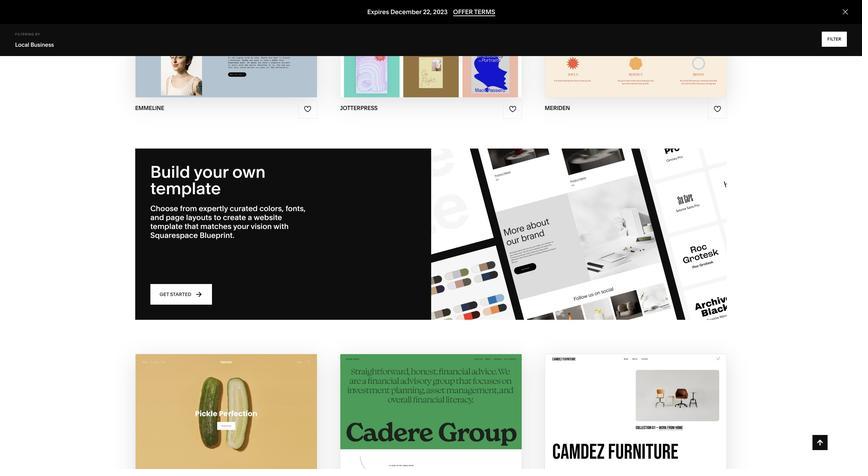 Task type: vqa. For each thing, say whether or not it's contained in the screenshot.
fonts,
yes



Task type: describe. For each thing, give the bounding box(es) containing it.
emmeline image
[[136, 0, 317, 97]]

a
[[248, 213, 252, 222]]

build your own template
[[150, 162, 266, 199]]

create
[[223, 213, 246, 222]]

22,
[[423, 8, 432, 16]]

your inside build your own template
[[194, 162, 229, 182]]

by
[[35, 32, 40, 36]]

expertly
[[199, 204, 228, 213]]

camdez image
[[545, 355, 727, 470]]

fonts,
[[286, 204, 306, 213]]

website
[[254, 213, 282, 222]]

business
[[31, 41, 54, 48]]

meriden image
[[545, 0, 727, 97]]

offer
[[453, 8, 473, 16]]

own
[[232, 162, 266, 182]]

and
[[150, 213, 164, 222]]

template inside build your own template
[[150, 178, 221, 199]]

back to top image
[[817, 439, 824, 447]]

add emmeline to your favorites list image
[[304, 105, 312, 113]]

local business
[[15, 41, 54, 48]]

choose from expertly curated colors, fonts, and page layouts to create a website template that matches your vision with squarespace blueprint.
[[150, 204, 306, 240]]

terms
[[474, 8, 495, 16]]

template inside choose from expertly curated colors, fonts, and page layouts to create a website template that matches your vision with squarespace blueprint.
[[150, 222, 183, 231]]

meriden
[[545, 105, 570, 111]]

that
[[185, 222, 199, 231]]

started
[[170, 291, 191, 298]]

jotterpress
[[340, 105, 378, 111]]

expires
[[367, 8, 389, 16]]

preview of building your own template image
[[431, 149, 727, 320]]

your inside choose from expertly curated colors, fonts, and page layouts to create a website template that matches your vision with squarespace blueprint.
[[233, 222, 249, 231]]

layouts
[[186, 213, 212, 222]]

get started button
[[150, 284, 212, 305]]

page
[[166, 213, 184, 222]]



Task type: locate. For each thing, give the bounding box(es) containing it.
curated
[[230, 204, 258, 213]]

0 horizontal spatial your
[[194, 162, 229, 182]]

filtering
[[15, 32, 34, 36]]

filtering by
[[15, 32, 40, 36]]

cadere image
[[340, 355, 522, 470]]

squarespace
[[150, 231, 198, 240]]

local
[[15, 41, 29, 48]]

from
[[180, 204, 197, 213]]

your
[[194, 162, 229, 182], [233, 222, 249, 231]]

blueprint.
[[200, 231, 235, 240]]

hester image
[[136, 355, 317, 470]]

2 template from the top
[[150, 222, 183, 231]]

start with hester image
[[256, 462, 264, 470]]

filter
[[828, 36, 842, 42]]

to
[[214, 213, 221, 222]]

emmeline
[[135, 105, 164, 111]]

choose
[[150, 204, 178, 213]]

offer terms link
[[453, 8, 495, 16]]

build
[[150, 162, 190, 182]]

add meriden to your favorites list image
[[714, 105, 722, 113]]

1 template from the top
[[150, 178, 221, 199]]

jotterpress image
[[340, 0, 522, 97]]

0 vertical spatial template
[[150, 178, 221, 199]]

template down choose
[[150, 222, 183, 231]]

2023
[[433, 8, 448, 16]]

with
[[274, 222, 289, 231]]

template
[[150, 178, 221, 199], [150, 222, 183, 231]]

1 horizontal spatial your
[[233, 222, 249, 231]]

offer terms
[[453, 8, 495, 16]]

add jotterpress to your favorites list image
[[509, 105, 517, 113]]

1 vertical spatial your
[[233, 222, 249, 231]]

filter button
[[822, 32, 847, 47]]

0 vertical spatial your
[[194, 162, 229, 182]]

1 vertical spatial template
[[150, 222, 183, 231]]

get started
[[160, 291, 191, 298]]

template up from
[[150, 178, 221, 199]]

expires december 22, 2023
[[367, 8, 448, 16]]

colors,
[[260, 204, 284, 213]]

get
[[160, 291, 169, 298]]

december
[[390, 8, 422, 16]]

matches
[[200, 222, 232, 231]]

vision
[[251, 222, 272, 231]]



